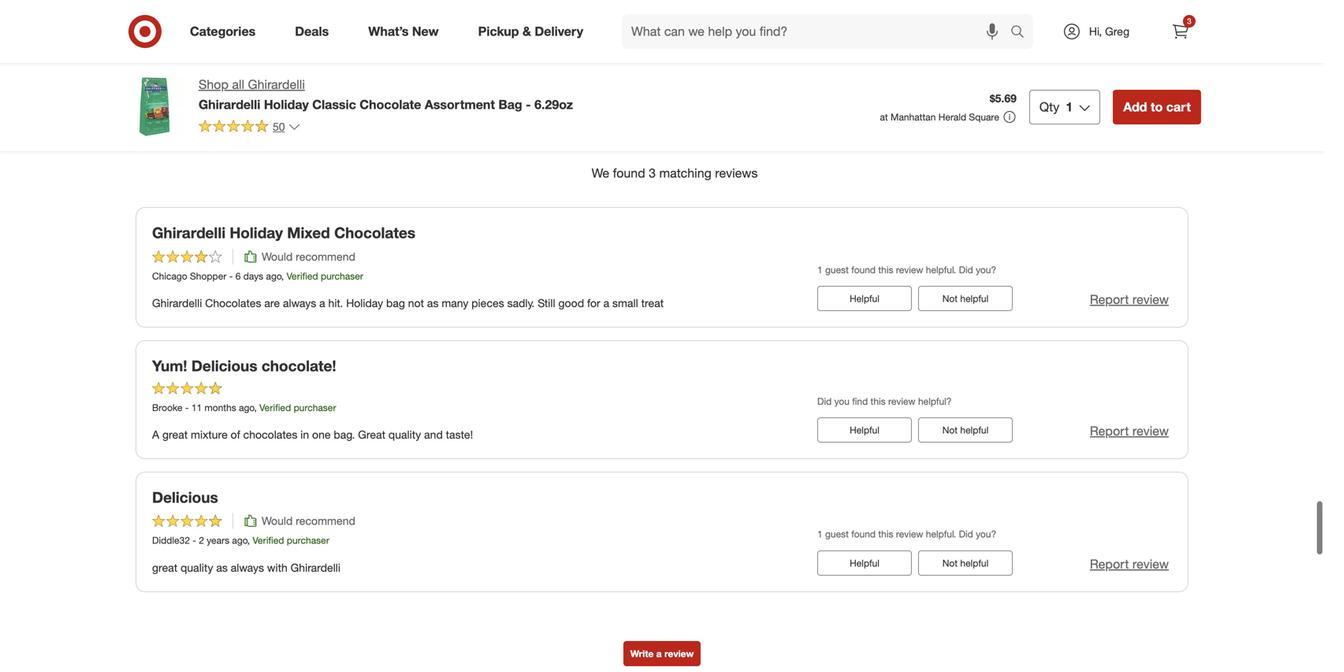 Task type: locate. For each thing, give the bounding box(es) containing it.
brooke - 11 months ago , verified purchaser
[[152, 402, 336, 414]]

herald
[[938, 111, 966, 123]]

would up diddle32 - 2 years ago , verified purchaser on the bottom left
[[262, 514, 293, 528]]

1 vertical spatial write
[[630, 648, 654, 660]]

not helpful for chocolate!
[[942, 424, 989, 436]]

2 vertical spatial not helpful
[[942, 557, 989, 569]]

chocolate!
[[262, 357, 336, 375]]

hi,
[[1089, 24, 1102, 38]]

1 vertical spatial report review button
[[1090, 422, 1169, 440]]

0 vertical spatial not
[[942, 293, 958, 305]]

0 horizontal spatial 3
[[649, 165, 656, 181]]

1 vertical spatial guest
[[825, 529, 849, 540]]

2 report from the top
[[1090, 424, 1129, 439]]

delicious up the diddle32
[[152, 489, 218, 507]]

add
[[1123, 99, 1147, 115]]

did you find this review helpful?
[[817, 395, 952, 407]]

0 vertical spatial not helpful button
[[918, 286, 1013, 311]]

write a review
[[630, 46, 694, 58], [630, 648, 694, 660]]

2 vertical spatial purchaser
[[287, 535, 329, 547]]

-
[[526, 97, 531, 112], [229, 270, 233, 282], [185, 402, 189, 414], [193, 535, 196, 547]]

at manhattan herald square
[[880, 111, 999, 123]]

- inside shop all ghirardelli ghirardelli holiday classic chocolate assortment bag - 6.29oz
[[526, 97, 531, 112]]

0 vertical spatial report review
[[1090, 292, 1169, 307]]

helpful button for chocolate!
[[817, 418, 912, 443]]

0 vertical spatial great
[[162, 428, 188, 442]]

write for second write a review button from the bottom of the page
[[630, 46, 654, 58]]

bag
[[386, 296, 405, 310]]

not for mixed
[[942, 293, 958, 305]]

0 vertical spatial this
[[878, 264, 893, 276]]

chocolates
[[334, 224, 415, 242], [205, 296, 261, 310]]

2 report review from the top
[[1090, 424, 1169, 439]]

1 report from the top
[[1090, 292, 1129, 307]]

1 not helpful button from the top
[[918, 286, 1013, 311]]

verified up with
[[253, 535, 284, 547]]

holiday up 50
[[264, 97, 309, 112]]

2 write from the top
[[630, 648, 654, 660]]

1 horizontal spatial 3
[[1187, 16, 1192, 26]]

3 helpful button from the top
[[817, 551, 912, 576]]

ghirardelli right all
[[248, 77, 305, 92]]

2 vertical spatial report review button
[[1090, 555, 1169, 574]]

1 vertical spatial chocolates
[[205, 296, 261, 310]]

delicious up the months
[[191, 357, 257, 375]]

1 horizontal spatial chocolates
[[334, 224, 415, 242]]

0 vertical spatial helpful.
[[926, 264, 956, 276]]

0 vertical spatial write a review
[[630, 46, 694, 58]]

2 not helpful from the top
[[942, 424, 989, 436]]

not
[[942, 293, 958, 305], [942, 424, 958, 436], [942, 557, 958, 569]]

quality
[[388, 428, 421, 442], [181, 561, 213, 575]]

to
[[1151, 99, 1163, 115]]

1 vertical spatial helpful
[[850, 424, 879, 436]]

0 vertical spatial helpful
[[960, 293, 989, 305]]

2 helpful. from the top
[[926, 529, 956, 540]]

1 horizontal spatial as
[[427, 296, 439, 310]]

0 vertical spatial always
[[283, 296, 316, 310]]

would down the ghirardelli holiday mixed chocolates at the top left
[[262, 250, 293, 264]]

would for ghirardelli holiday mixed chocolates
[[262, 250, 293, 264]]

- left 6
[[229, 270, 233, 282]]

0 horizontal spatial quality
[[181, 561, 213, 575]]

ago for delicious
[[232, 535, 247, 547]]

ago for yum! delicious chocolate!
[[239, 402, 254, 414]]

1 vertical spatial recommend
[[296, 514, 355, 528]]

0 vertical spatial holiday
[[264, 97, 309, 112]]

pickup & delivery link
[[465, 14, 603, 49]]

2 vertical spatial this
[[878, 529, 893, 540]]

2 not from the top
[[942, 424, 958, 436]]

3 left matching
[[649, 165, 656, 181]]

1 guest from the top
[[825, 264, 849, 276]]

purchaser up hit.
[[321, 270, 363, 282]]

write a review button
[[623, 40, 701, 65], [623, 641, 701, 667]]

pickup & delivery
[[478, 24, 583, 39]]

2 you? from the top
[[976, 529, 996, 540]]

ago right days
[[266, 270, 281, 282]]

you?
[[976, 264, 996, 276], [976, 529, 996, 540]]

great right a at the left of page
[[162, 428, 188, 442]]

delicious
[[191, 357, 257, 375], [152, 489, 218, 507]]

2 1 guest found this review helpful. did you? from the top
[[817, 529, 996, 540]]

,
[[281, 270, 284, 282], [254, 402, 257, 414], [247, 535, 250, 547]]

would for delicious
[[262, 514, 293, 528]]

6.29oz
[[534, 97, 573, 112]]

shop
[[199, 77, 229, 92]]

, up chocolates
[[254, 402, 257, 414]]

2 horizontal spatial ,
[[281, 270, 284, 282]]

ghirardelli
[[248, 77, 305, 92], [199, 97, 260, 112], [152, 224, 226, 242], [152, 296, 202, 310], [291, 561, 340, 575]]

chocolates down 6
[[205, 296, 261, 310]]

would recommend for ghirardelli holiday mixed chocolates
[[262, 250, 355, 264]]

0 horizontal spatial as
[[216, 561, 228, 575]]

this for chocolate!
[[871, 395, 886, 407]]

1 horizontal spatial quality
[[388, 428, 421, 442]]

2 helpful from the top
[[960, 424, 989, 436]]

2 vertical spatial not
[[942, 557, 958, 569]]

image of ghirardelli holiday classic chocolate assortment bag - 6.29oz image
[[123, 76, 186, 139]]

pieces
[[472, 296, 504, 310]]

1 vertical spatial helpful button
[[817, 418, 912, 443]]

1 vertical spatial this
[[871, 395, 886, 407]]

2 vertical spatial found
[[851, 529, 876, 540]]

would recommend down mixed
[[262, 250, 355, 264]]

2 vertical spatial report
[[1090, 557, 1129, 572]]

0 vertical spatial quality
[[388, 428, 421, 442]]

1 helpful. from the top
[[926, 264, 956, 276]]

1 not helpful from the top
[[942, 293, 989, 305]]

ghirardelli down all
[[199, 97, 260, 112]]

ago right years at the left bottom
[[232, 535, 247, 547]]

1 you? from the top
[[976, 264, 996, 276]]

3
[[1187, 16, 1192, 26], [649, 165, 656, 181]]

1 vertical spatial not helpful button
[[918, 418, 1013, 443]]

still
[[538, 296, 555, 310]]

search button
[[1003, 14, 1041, 52]]

you? for delicious
[[976, 529, 996, 540]]

3 report review button from the top
[[1090, 555, 1169, 574]]

1 vertical spatial write a review button
[[623, 641, 701, 667]]

manhattan
[[891, 111, 936, 123]]

0 horizontal spatial chocolates
[[205, 296, 261, 310]]

- right 'bag'
[[526, 97, 531, 112]]

great quality as always with ghirardelli
[[152, 561, 340, 575]]

1 vertical spatial not helpful
[[942, 424, 989, 436]]

1 vertical spatial helpful.
[[926, 529, 956, 540]]

3 right greg
[[1187, 16, 1192, 26]]

1 vertical spatial quality
[[181, 561, 213, 575]]

2 write a review from the top
[[630, 648, 694, 660]]

guest for delicious
[[825, 529, 849, 540]]

2 vertical spatial not helpful button
[[918, 551, 1013, 576]]

ago right the months
[[239, 402, 254, 414]]

0 vertical spatial as
[[427, 296, 439, 310]]

1 vertical spatial 1 guest found this review helpful. did you?
[[817, 529, 996, 540]]

what's new
[[368, 24, 439, 39]]

2 would recommend from the top
[[262, 514, 355, 528]]

report for mixed
[[1090, 292, 1129, 307]]

did
[[959, 264, 973, 276], [817, 395, 832, 407], [959, 529, 973, 540]]

good
[[558, 296, 584, 310]]

1 guest found this review helpful. did you? for ghirardelli holiday mixed chocolates
[[817, 264, 996, 276]]

purchaser up a great mixture of chocolates in one bag. great quality and taste!
[[294, 402, 336, 414]]

2 write a review button from the top
[[623, 641, 701, 667]]

0 vertical spatial guest
[[825, 264, 849, 276]]

helpful for mixed
[[960, 293, 989, 305]]

verified down mixed
[[287, 270, 318, 282]]

with
[[267, 561, 288, 575]]

quality down 2
[[181, 561, 213, 575]]

deals
[[295, 24, 329, 39]]

purchaser for delicious
[[287, 535, 329, 547]]

2 recommend from the top
[[296, 514, 355, 528]]

great down the diddle32
[[152, 561, 177, 575]]

0 vertical spatial did
[[959, 264, 973, 276]]

0 vertical spatial recommend
[[296, 250, 355, 264]]

categories link
[[177, 14, 275, 49]]

helpful
[[850, 293, 879, 305], [850, 424, 879, 436], [850, 557, 879, 569]]

yum!
[[152, 357, 187, 375]]

as right not
[[427, 296, 439, 310]]

this
[[878, 264, 893, 276], [871, 395, 886, 407], [878, 529, 893, 540]]

bag.
[[334, 428, 355, 442]]

verified
[[1084, 109, 1126, 124], [287, 270, 318, 282], [259, 402, 291, 414], [253, 535, 284, 547]]

months
[[205, 402, 236, 414]]

report
[[1090, 292, 1129, 307], [1090, 424, 1129, 439], [1090, 557, 1129, 572]]

0 vertical spatial would
[[262, 250, 293, 264]]

1 vertical spatial purchaser
[[294, 402, 336, 414]]

1 horizontal spatial always
[[283, 296, 316, 310]]

2 not helpful button from the top
[[918, 418, 1013, 443]]

always down diddle32 - 2 years ago , verified purchaser on the bottom left
[[231, 561, 264, 575]]

verified up chocolates
[[259, 402, 291, 414]]

helpful button
[[817, 286, 912, 311], [817, 418, 912, 443], [817, 551, 912, 576]]

quality left the and
[[388, 428, 421, 442]]

2 would from the top
[[262, 514, 293, 528]]

3 helpful from the top
[[960, 557, 989, 569]]

0 vertical spatial ,
[[281, 270, 284, 282]]

3 not helpful from the top
[[942, 557, 989, 569]]

search
[[1003, 25, 1041, 41]]

shop all ghirardelli ghirardelli holiday classic chocolate assortment bag - 6.29oz
[[199, 77, 573, 112]]

1 vertical spatial ,
[[254, 402, 257, 414]]

1 recommend from the top
[[296, 250, 355, 264]]

0 vertical spatial would recommend
[[262, 250, 355, 264]]

1 vertical spatial would recommend
[[262, 514, 355, 528]]

not helpful
[[942, 293, 989, 305], [942, 424, 989, 436], [942, 557, 989, 569]]

holiday up chicago shopper - 6 days ago , verified purchaser
[[230, 224, 283, 242]]

reviews
[[715, 165, 758, 181]]

1
[[1066, 99, 1073, 115], [817, 264, 823, 276], [817, 529, 823, 540]]

helpful button for mixed
[[817, 286, 912, 311]]

2 vertical spatial helpful
[[850, 557, 879, 569]]

of
[[231, 428, 240, 442]]

1 vertical spatial not
[[942, 424, 958, 436]]

guest for ghirardelli holiday mixed chocolates
[[825, 264, 849, 276]]

brooke
[[152, 402, 182, 414]]

square
[[969, 111, 999, 123]]

- left the '11'
[[185, 402, 189, 414]]

pickup
[[478, 24, 519, 39]]

1 report review button from the top
[[1090, 291, 1169, 309]]

report review button
[[1090, 291, 1169, 309], [1090, 422, 1169, 440], [1090, 555, 1169, 574]]

1 vertical spatial always
[[231, 561, 264, 575]]

report review button for chocolate!
[[1090, 422, 1169, 440]]

0 vertical spatial 1 guest found this review helpful. did you?
[[817, 264, 996, 276]]

1 helpful button from the top
[[817, 286, 912, 311]]

1 vertical spatial helpful
[[960, 424, 989, 436]]

purchaser
[[321, 270, 363, 282], [294, 402, 336, 414], [287, 535, 329, 547]]

always for ghirardelli holiday mixed chocolates
[[283, 296, 316, 310]]

3 helpful from the top
[[850, 557, 879, 569]]

0 vertical spatial helpful button
[[817, 286, 912, 311]]

did for delicious
[[959, 529, 973, 540]]

, right days
[[281, 270, 284, 282]]

1 guest found this review helpful. did you?
[[817, 264, 996, 276], [817, 529, 996, 540]]

2 helpful from the top
[[850, 424, 879, 436]]

0 vertical spatial write
[[630, 46, 654, 58]]

2 vertical spatial ,
[[247, 535, 250, 547]]

0 vertical spatial helpful
[[850, 293, 879, 305]]

2 vertical spatial helpful button
[[817, 551, 912, 576]]

ghirardelli down the chicago
[[152, 296, 202, 310]]

1 vertical spatial write a review
[[630, 648, 694, 660]]

1 report review from the top
[[1090, 292, 1169, 307]]

helpful for chocolate!
[[960, 424, 989, 436]]

not helpful button for mixed
[[918, 286, 1013, 311]]

2 vertical spatial holiday
[[346, 296, 383, 310]]

treat
[[641, 296, 664, 310]]

0 vertical spatial write a review button
[[623, 40, 701, 65]]

1 1 guest found this review helpful. did you? from the top
[[817, 264, 996, 276]]

add to cart button
[[1113, 90, 1201, 125]]

holiday
[[264, 97, 309, 112], [230, 224, 283, 242], [346, 296, 383, 310]]

1 vertical spatial did
[[817, 395, 832, 407]]

1 would from the top
[[262, 250, 293, 264]]

would recommend
[[262, 250, 355, 264], [262, 514, 355, 528]]

1 not from the top
[[942, 293, 958, 305]]

2 vertical spatial did
[[959, 529, 973, 540]]

1 vertical spatial report
[[1090, 424, 1129, 439]]

purchaser up with
[[287, 535, 329, 547]]

1 write from the top
[[630, 46, 654, 58]]

2 vertical spatial ago
[[232, 535, 247, 547]]

1 helpful from the top
[[850, 293, 879, 305]]

2 helpful button from the top
[[817, 418, 912, 443]]

ago
[[266, 270, 281, 282], [239, 402, 254, 414], [232, 535, 247, 547]]

0 vertical spatial report review button
[[1090, 291, 1169, 309]]

0 vertical spatial you?
[[976, 264, 996, 276]]

would recommend up with
[[262, 514, 355, 528]]

1 helpful from the top
[[960, 293, 989, 305]]

write
[[630, 46, 654, 58], [630, 648, 654, 660]]

, up the great quality as always with ghirardelli on the left bottom of the page
[[247, 535, 250, 547]]

1 vertical spatial 3
[[649, 165, 656, 181]]

2 guest from the top
[[825, 529, 849, 540]]

what's
[[368, 24, 409, 39]]

0 horizontal spatial ,
[[247, 535, 250, 547]]

1 vertical spatial you?
[[976, 529, 996, 540]]

2 vertical spatial report review
[[1090, 557, 1169, 572]]

purchaser for yum! delicious chocolate!
[[294, 402, 336, 414]]

chocolate
[[360, 97, 421, 112]]

bag
[[498, 97, 522, 112]]

1 vertical spatial ago
[[239, 402, 254, 414]]

1 horizontal spatial ,
[[254, 402, 257, 414]]

always right the are
[[283, 296, 316, 310]]

0 vertical spatial not helpful
[[942, 293, 989, 305]]

delivery
[[535, 24, 583, 39]]

diddle32
[[152, 535, 190, 547]]

1 vertical spatial as
[[216, 561, 228, 575]]

1 would recommend from the top
[[262, 250, 355, 264]]

qty
[[1040, 99, 1060, 115]]

as down years at the left bottom
[[216, 561, 228, 575]]

chocolates right mixed
[[334, 224, 415, 242]]

1 vertical spatial would
[[262, 514, 293, 528]]

2 vertical spatial helpful
[[960, 557, 989, 569]]

0 horizontal spatial always
[[231, 561, 264, 575]]

2 report review button from the top
[[1090, 422, 1169, 440]]

0 vertical spatial 3
[[1187, 16, 1192, 26]]

recommend
[[296, 250, 355, 264], [296, 514, 355, 528]]

would
[[262, 250, 293, 264], [262, 514, 293, 528]]

- left 2
[[193, 535, 196, 547]]

holiday right hit.
[[346, 296, 383, 310]]

found for delicious
[[851, 529, 876, 540]]

0 vertical spatial report
[[1090, 292, 1129, 307]]

1 vertical spatial found
[[851, 264, 876, 276]]

report review
[[1090, 292, 1169, 307], [1090, 424, 1169, 439], [1090, 557, 1169, 572]]

1 vertical spatial 1
[[817, 264, 823, 276]]

0 vertical spatial 1
[[1066, 99, 1073, 115]]

1 vertical spatial report review
[[1090, 424, 1169, 439]]

2 vertical spatial 1
[[817, 529, 823, 540]]



Task type: describe. For each thing, give the bounding box(es) containing it.
deals link
[[282, 14, 349, 49]]

helpful. for ghirardelli holiday mixed chocolates
[[926, 264, 956, 276]]

50 link
[[199, 119, 301, 137]]

3 not helpful button from the top
[[918, 551, 1013, 576]]

report for chocolate!
[[1090, 424, 1129, 439]]

$5.69
[[990, 92, 1017, 105]]

you
[[834, 395, 850, 407]]

diddle32 - 2 years ago , verified purchaser
[[152, 535, 329, 547]]

1 vertical spatial holiday
[[230, 224, 283, 242]]

0 vertical spatial ago
[[266, 270, 281, 282]]

ghirardelli holiday mixed chocolates
[[152, 224, 415, 242]]

1 vertical spatial great
[[152, 561, 177, 575]]

, for delicious
[[247, 535, 250, 547]]

great
[[358, 428, 385, 442]]

ghirardelli up the chicago
[[152, 224, 226, 242]]

many
[[442, 296, 468, 310]]

yum! delicious chocolate!
[[152, 357, 336, 375]]

add to cart
[[1123, 99, 1191, 115]]

1 for ghirardelli holiday mixed chocolates
[[817, 264, 823, 276]]

3 link
[[1163, 14, 1198, 49]]

new
[[412, 24, 439, 39]]

1 write a review from the top
[[630, 46, 694, 58]]

recommend for ghirardelli holiday mixed chocolates
[[296, 250, 355, 264]]

hit.
[[328, 296, 343, 310]]

chocolates
[[243, 428, 297, 442]]

chicago
[[152, 270, 187, 282]]

1 guest found this review helpful. did you? for delicious
[[817, 529, 996, 540]]

2
[[199, 535, 204, 547]]

mixture
[[191, 428, 228, 442]]

helpful for mixed
[[850, 293, 879, 305]]

would recommend for delicious
[[262, 514, 355, 528]]

helpful. for delicious
[[926, 529, 956, 540]]

write for second write a review button
[[630, 648, 654, 660]]

report review for mixed
[[1090, 292, 1169, 307]]

a great mixture of chocolates in one bag. great quality and taste!
[[152, 428, 473, 442]]

report review button for mixed
[[1090, 291, 1169, 309]]

a
[[152, 428, 159, 442]]

, for yum! delicious chocolate!
[[254, 402, 257, 414]]

always for delicious
[[231, 561, 264, 575]]

3 not from the top
[[942, 557, 958, 569]]

days
[[243, 270, 263, 282]]

greg
[[1105, 24, 1130, 38]]

purchases
[[1130, 109, 1189, 124]]

sadly.
[[507, 296, 535, 310]]

What can we help you find? suggestions appear below search field
[[622, 14, 1014, 49]]

11
[[191, 402, 202, 414]]

1 for delicious
[[817, 529, 823, 540]]

ghirardelli chocolates are always a hit. holiday bag not as many pieces sadly. still good for a small treat
[[152, 296, 664, 310]]

did for ghirardelli holiday mixed chocolates
[[959, 264, 973, 276]]

what's new link
[[355, 14, 458, 49]]

we
[[592, 165, 609, 181]]

not for chocolate!
[[942, 424, 958, 436]]

not
[[408, 296, 424, 310]]

and
[[424, 428, 443, 442]]

classic
[[312, 97, 356, 112]]

qty 1
[[1040, 99, 1073, 115]]

helpful for chocolate!
[[850, 424, 879, 436]]

all
[[232, 77, 244, 92]]

helpful?
[[918, 395, 952, 407]]

assortment
[[425, 97, 495, 112]]

we found 3 matching reviews
[[592, 165, 758, 181]]

years
[[207, 535, 229, 547]]

not helpful for mixed
[[942, 293, 989, 305]]

verified purchases
[[1084, 109, 1189, 124]]

Verified purchases checkbox
[[1062, 109, 1078, 125]]

1 vertical spatial delicious
[[152, 489, 218, 507]]

3 report review from the top
[[1090, 557, 1169, 572]]

not helpful button for chocolate!
[[918, 418, 1013, 443]]

this for mixed
[[878, 264, 893, 276]]

holiday inside shop all ghirardelli ghirardelli holiday classic chocolate assortment bag - 6.29oz
[[264, 97, 309, 112]]

categories
[[190, 24, 256, 39]]

3 report from the top
[[1090, 557, 1129, 572]]

matching
[[659, 165, 712, 181]]

one
[[312, 428, 331, 442]]

small
[[612, 296, 638, 310]]

for
[[587, 296, 600, 310]]

verified right verified purchases 'checkbox'
[[1084, 109, 1126, 124]]

0 vertical spatial found
[[613, 165, 645, 181]]

chicago shopper - 6 days ago , verified purchaser
[[152, 270, 363, 282]]

ghirardelli right with
[[291, 561, 340, 575]]

you? for ghirardelli holiday mixed chocolates
[[976, 264, 996, 276]]

hi, greg
[[1089, 24, 1130, 38]]

at
[[880, 111, 888, 123]]

found for ghirardelli holiday mixed chocolates
[[851, 264, 876, 276]]

0 vertical spatial chocolates
[[334, 224, 415, 242]]

50
[[273, 120, 285, 133]]

shopper
[[190, 270, 227, 282]]

1 write a review button from the top
[[623, 40, 701, 65]]

&
[[523, 24, 531, 39]]

in
[[300, 428, 309, 442]]

are
[[264, 296, 280, 310]]

mixed
[[287, 224, 330, 242]]

0 vertical spatial delicious
[[191, 357, 257, 375]]

find
[[852, 395, 868, 407]]

taste!
[[446, 428, 473, 442]]

6
[[235, 270, 241, 282]]

0 vertical spatial purchaser
[[321, 270, 363, 282]]

report review for chocolate!
[[1090, 424, 1169, 439]]

cart
[[1166, 99, 1191, 115]]

recommend for delicious
[[296, 514, 355, 528]]



Task type: vqa. For each thing, say whether or not it's contained in the screenshot.
the Report review
yes



